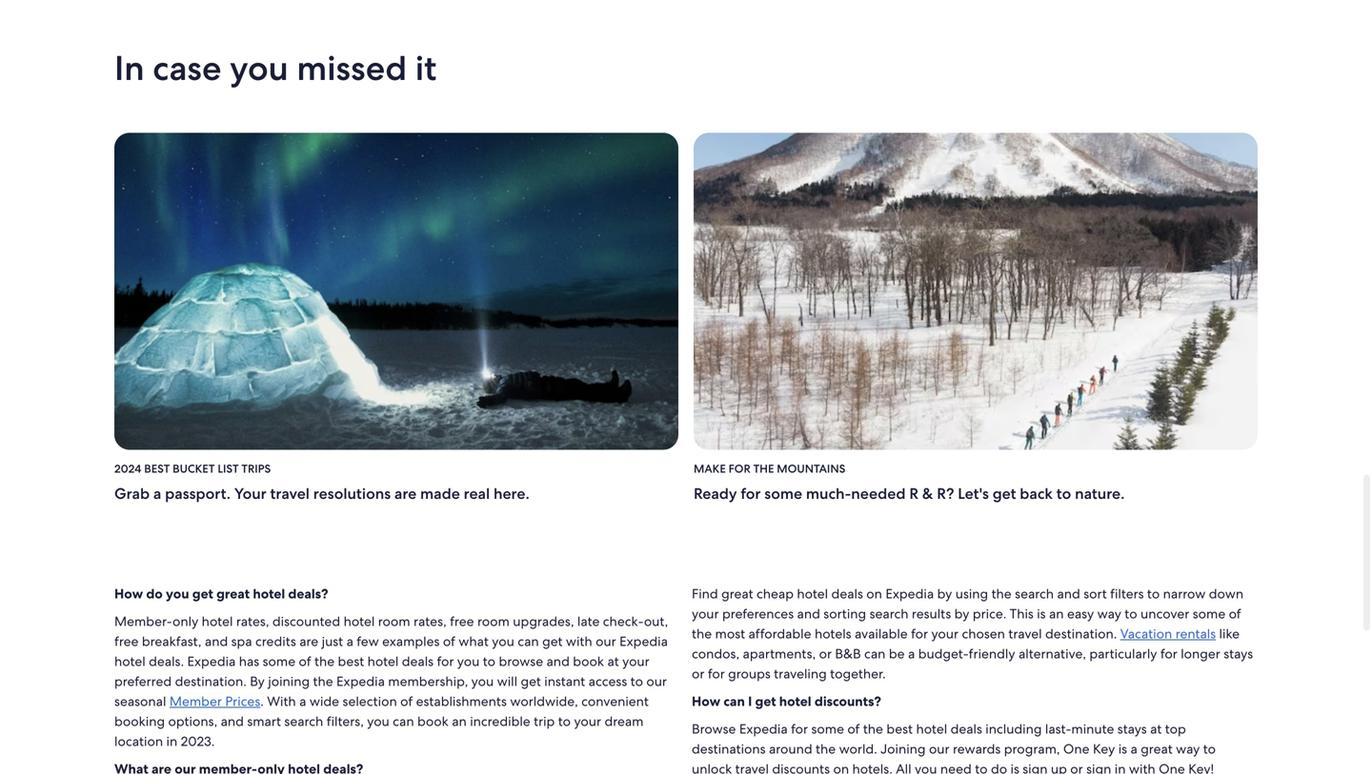 Task type: vqa. For each thing, say whether or not it's contained in the screenshot.
the topmost by
yes



Task type: describe. For each thing, give the bounding box(es) containing it.
deals inside browse expedia for some of the best hotel deals including last-minute stays at top destinations around the world. joining our rewards program, one key is a great way to unlock travel discounts on hotels. all you need to do is sign up or sign in with one key!
[[951, 721, 983, 738]]

membership,
[[388, 673, 468, 690]]

find great cheap hotel deals on expedia by using the search and sort filters to narrow down your preferences and sorting search results by price. this is an easy way to uncover some of the most affordable hotels available for your chosen travel destination.
[[692, 585, 1244, 643]]

around
[[769, 741, 813, 758]]

you right case
[[230, 46, 289, 90]]

grab
[[114, 484, 150, 504]]

expedia down out,
[[620, 633, 668, 650]]

down
[[1209, 585, 1244, 603]]

discounts
[[772, 761, 830, 775]]

1 horizontal spatial one
[[1159, 761, 1185, 775]]

for down condos,
[[708, 666, 725, 683]]

like condos, apartments, or b&b can be a budget-friendly alternative, particularly for longer stays or for groups traveling together.
[[692, 625, 1253, 683]]

.
[[260, 693, 264, 710]]

together.
[[830, 666, 886, 683]]

budget-
[[919, 646, 969, 663]]

vacation
[[1121, 625, 1173, 643]]

check-
[[603, 613, 644, 630]]

groups
[[728, 666, 771, 683]]

member prices
[[170, 693, 260, 710]]

by
[[250, 673, 265, 690]]

wide
[[310, 693, 339, 710]]

traveling
[[774, 666, 827, 683]]

filters,
[[327, 713, 364, 730]]

apartments,
[[743, 646, 816, 663]]

to down rewards in the right bottom of the page
[[975, 761, 988, 775]]

the down the just
[[315, 653, 335, 670]]

your
[[234, 484, 267, 504]]

to up uncover
[[1147, 585, 1160, 603]]

trips
[[242, 462, 271, 476]]

late
[[577, 613, 600, 630]]

the up world.
[[863, 721, 883, 738]]

discounted
[[272, 613, 340, 630]]

prices
[[225, 693, 260, 710]]

results
[[912, 605, 951, 623]]

the up price.
[[992, 585, 1012, 603]]

expedia inside find great cheap hotel deals on expedia by using the search and sort filters to narrow down your preferences and sorting search results by price. this is an easy way to uncover some of the most affordable hotels available for your chosen travel destination.
[[886, 585, 934, 603]]

of inside find great cheap hotel deals on expedia by using the search and sort filters to narrow down your preferences and sorting search results by price. this is an easy way to uncover some of the most affordable hotels available for your chosen travel destination.
[[1229, 605, 1242, 623]]

i
[[748, 693, 752, 710]]

an inside find great cheap hotel deals on expedia by using the search and sort filters to narrow down your preferences and sorting search results by price. this is an easy way to uncover some of the most affordable hotels available for your chosen travel destination.
[[1049, 605, 1064, 623]]

case
[[153, 46, 222, 90]]

expedia down spa
[[187, 653, 236, 670]]

and inside . with a wide selection of establishments worldwide, convenient booking options, and smart search filters, you can book an incredible trip to your dream location in 2023.
[[221, 713, 244, 730]]

discounts?
[[815, 693, 882, 710]]

2 room from the left
[[477, 613, 510, 630]]

best inside browse expedia for some of the best hotel deals including last-minute stays at top destinations around the world. joining our rewards program, one key is a great way to unlock travel discounts on hotels. all you need to do is sign up or sign in with one key!
[[887, 721, 913, 738]]

to down filters
[[1125, 605, 1138, 623]]

hotel up preferred
[[114, 653, 146, 670]]

travel inside find great cheap hotel deals on expedia by using the search and sort filters to narrow down your preferences and sorting search results by price. this is an easy way to uncover some of the most affordable hotels available for your chosen travel destination.
[[1009, 625, 1042, 643]]

sorting
[[824, 605, 867, 623]]

filters
[[1110, 585, 1144, 603]]

0 horizontal spatial our
[[596, 633, 616, 650]]

. with a wide selection of establishments worldwide, convenient booking options, and smart search filters, you can book an incredible trip to your dream location in 2023.
[[114, 693, 649, 750]]

particularly
[[1090, 646, 1157, 663]]

credits
[[255, 633, 296, 650]]

hotel down the few
[[368, 653, 399, 670]]

deals inside member-only hotel rates, discounted hotel room rates, free room upgrades, late check-out, free breakfast, and spa credits are just a few examples of what you can get with our expedia hotel deals. expedia has some of the best hotel deals for you to browse and book at your preferred destination. by joining the expedia membership, you will get instant access to our seasonal
[[402, 653, 434, 670]]

a inside like condos, apartments, or b&b can be a budget-friendly alternative, particularly for longer stays or for groups traveling together.
[[908, 646, 915, 663]]

and left spa
[[205, 633, 228, 650]]

are inside the 2024 best bucket list trips grab a passport. your travel resolutions are made real here.
[[394, 484, 417, 504]]

it
[[415, 46, 437, 90]]

get right i on the right bottom of the page
[[755, 693, 776, 710]]

a inside browse expedia for some of the best hotel deals including last-minute stays at top destinations around the world. joining our rewards program, one key is a great way to unlock travel discounts on hotels. all you need to do is sign up or sign in with one key!
[[1131, 741, 1138, 758]]

back
[[1020, 484, 1053, 504]]

bucket
[[173, 462, 215, 476]]

let's
[[958, 484, 989, 504]]

b&b
[[835, 646, 861, 663]]

0 horizontal spatial great
[[216, 585, 250, 603]]

with inside member-only hotel rates, discounted hotel room rates, free room upgrades, late check-out, free breakfast, and spa credits are just a few examples of what you can get with our expedia hotel deals. expedia has some of the best hotel deals for you to browse and book at your preferred destination. by joining the expedia membership, you will get instant access to our seasonal
[[566, 633, 592, 650]]

with
[[267, 693, 296, 710]]

with inside browse expedia for some of the best hotel deals including last-minute stays at top destinations around the world. joining our rewards program, one key is a great way to unlock travel discounts on hotels. all you need to do is sign up or sign in with one key!
[[1129, 761, 1156, 775]]

1 rates, from the left
[[236, 613, 269, 630]]

including
[[986, 721, 1042, 738]]

for inside member-only hotel rates, discounted hotel room rates, free room upgrades, late check-out, free breakfast, and spa credits are just a few examples of what you can get with our expedia hotel deals. expedia has some of the best hotel deals for you to browse and book at your preferred destination. by joining the expedia membership, you will get instant access to our seasonal
[[437, 653, 454, 670]]

key!
[[1189, 761, 1214, 775]]

destinations
[[692, 741, 766, 758]]

seasonal
[[114, 693, 166, 710]]

can left i on the right bottom of the page
[[724, 693, 745, 710]]

hotel up the few
[[344, 613, 375, 630]]

how can i get hotel discounts?
[[692, 693, 885, 710]]

r
[[910, 484, 919, 504]]

for inside make for the mountains ready for some much-needed r & r? let's get back to nature.
[[741, 484, 761, 504]]

what
[[459, 633, 489, 650]]

and up "easy"
[[1057, 585, 1081, 603]]

out,
[[644, 613, 668, 630]]

and up 'instant'
[[547, 653, 570, 670]]

1 horizontal spatial our
[[647, 673, 667, 690]]

2 horizontal spatial search
[[1015, 585, 1054, 603]]

1 sign from the left
[[1023, 761, 1048, 775]]

joining
[[268, 673, 310, 690]]

on inside browse expedia for some of the best hotel deals including last-minute stays at top destinations around the world. joining our rewards program, one key is a great way to unlock travel discounts on hotels. all you need to do is sign up or sign in with one key!
[[833, 761, 849, 775]]

your up budget-
[[932, 625, 959, 643]]

get down browse
[[521, 673, 541, 690]]

at inside browse expedia for some of the best hotel deals including last-minute stays at top destinations around the world. joining our rewards program, one key is a great way to unlock travel discounts on hotels. all you need to do is sign up or sign in with one key!
[[1150, 721, 1162, 738]]

in
[[114, 46, 144, 90]]

your down find
[[692, 605, 719, 623]]

at inside member-only hotel rates, discounted hotel room rates, free room upgrades, late check-out, free breakfast, and spa credits are just a few examples of what you can get with our expedia hotel deals. expedia has some of the best hotel deals for you to browse and book at your preferred destination. by joining the expedia membership, you will get instant access to our seasonal
[[608, 653, 619, 670]]

you down what
[[457, 653, 480, 670]]

made
[[420, 484, 460, 504]]

0 horizontal spatial or
[[692, 666, 705, 683]]

worldwide,
[[510, 693, 578, 710]]

and up the hotels
[[797, 605, 820, 623]]

in inside . with a wide selection of establishments worldwide, convenient booking options, and smart search filters, you can book an incredible trip to your dream location in 2023.
[[166, 733, 177, 750]]

using
[[956, 585, 988, 603]]

hotel inside find great cheap hotel deals on expedia by using the search and sort filters to narrow down your preferences and sorting search results by price. this is an easy way to uncover some of the most affordable hotels available for your chosen travel destination.
[[797, 585, 828, 603]]

vacation rentals link
[[1121, 625, 1216, 643]]

only
[[173, 613, 198, 630]]

resolutions
[[313, 484, 391, 504]]

just
[[322, 633, 343, 650]]

1 horizontal spatial by
[[955, 605, 970, 623]]

you inside browse expedia for some of the best hotel deals including last-minute stays at top destinations around the world. joining our rewards program, one key is a great way to unlock travel discounts on hotels. all you need to do is sign up or sign in with one key!
[[915, 761, 937, 775]]

for down vacation rentals link
[[1161, 646, 1178, 663]]

you up only
[[166, 585, 189, 603]]

1 horizontal spatial search
[[870, 605, 909, 623]]

affordable
[[749, 625, 812, 643]]

will
[[497, 673, 518, 690]]

a inside . with a wide selection of establishments worldwide, convenient booking options, and smart search filters, you can book an incredible trip to your dream location in 2023.
[[299, 693, 306, 710]]

selection
[[343, 693, 397, 710]]

how do you get great hotel deals?
[[114, 585, 332, 603]]

preferences
[[722, 605, 794, 623]]

on inside find great cheap hotel deals on expedia by using the search and sort filters to narrow down your preferences and sorting search results by price. this is an easy way to uncover some of the most affordable hotels available for your chosen travel destination.
[[867, 585, 882, 603]]

find
[[692, 585, 718, 603]]

destination. inside find great cheap hotel deals on expedia by using the search and sort filters to narrow down your preferences and sorting search results by price. this is an easy way to uncover some of the most affordable hotels available for your chosen travel destination.
[[1046, 625, 1117, 643]]

up
[[1051, 761, 1067, 775]]

get down upgrades,
[[542, 633, 563, 650]]

member prices link
[[170, 693, 260, 710]]

world.
[[839, 741, 878, 758]]

missed
[[297, 46, 407, 90]]

hotel inside browse expedia for some of the best hotel deals including last-minute stays at top destinations around the world. joining our rewards program, one key is a great way to unlock travel discounts on hotels. all you need to do is sign up or sign in with one key!
[[916, 721, 948, 738]]

some inside browse expedia for some of the best hotel deals including last-minute stays at top destinations around the world. joining our rewards program, one key is a great way to unlock travel discounts on hotels. all you need to do is sign up or sign in with one key!
[[812, 721, 844, 738]]

great inside browse expedia for some of the best hotel deals including last-minute stays at top destinations around the world. joining our rewards program, one key is a great way to unlock travel discounts on hotels. all you need to do is sign up or sign in with one key!
[[1141, 741, 1173, 758]]

nature.
[[1075, 484, 1125, 504]]

program,
[[1004, 741, 1060, 758]]

hotel left 'deals?'
[[253, 585, 285, 603]]

make
[[694, 462, 726, 476]]

minute
[[1072, 721, 1115, 738]]

narrow
[[1163, 585, 1206, 603]]



Task type: locate. For each thing, give the bounding box(es) containing it.
you
[[230, 46, 289, 90], [166, 585, 189, 603], [492, 633, 514, 650], [457, 653, 480, 670], [471, 673, 494, 690], [367, 713, 390, 730], [915, 761, 937, 775]]

or inside browse expedia for some of the best hotel deals including last-minute stays at top destinations around the world. joining our rewards program, one key is a great way to unlock travel discounts on hotels. all you need to do is sign up or sign in with one key!
[[1071, 761, 1083, 775]]

has
[[239, 653, 259, 670]]

smart
[[247, 713, 281, 730]]

1 vertical spatial deals
[[402, 653, 434, 670]]

preferred
[[114, 673, 172, 690]]

this
[[1010, 605, 1034, 623]]

all
[[896, 761, 912, 775]]

some down discounts?
[[812, 721, 844, 738]]

way inside browse expedia for some of the best hotel deals including last-minute stays at top destinations around the world. joining our rewards program, one key is a great way to unlock travel discounts on hotels. all you need to do is sign up or sign in with one key!
[[1176, 741, 1200, 758]]

deals.
[[149, 653, 184, 670]]

1 horizontal spatial with
[[1129, 761, 1156, 775]]

browse
[[499, 653, 543, 670]]

your up access on the bottom left of page
[[622, 653, 650, 670]]

joining
[[881, 741, 926, 758]]

at up access on the bottom left of page
[[608, 653, 619, 670]]

or down the hotels
[[819, 646, 832, 663]]

1 vertical spatial in
[[1115, 761, 1126, 775]]

to up key!
[[1204, 741, 1216, 758]]

hotel up joining
[[916, 721, 948, 738]]

for
[[729, 462, 751, 476]]

instant
[[544, 673, 585, 690]]

rentals
[[1176, 625, 1216, 643]]

of up world.
[[848, 721, 860, 738]]

is
[[1037, 605, 1046, 623], [1119, 741, 1128, 758], [1011, 761, 1020, 775]]

can inside like condos, apartments, or b&b can be a budget-friendly alternative, particularly for longer stays or for groups traveling together.
[[864, 646, 886, 663]]

get inside make for the mountains ready for some much-needed r & r? let's get back to nature.
[[993, 484, 1016, 504]]

expedia
[[886, 585, 934, 603], [620, 633, 668, 650], [187, 653, 236, 670], [336, 673, 385, 690], [739, 721, 788, 738]]

0 vertical spatial stays
[[1224, 646, 1253, 663]]

deals up sorting
[[832, 585, 863, 603]]

1 horizontal spatial free
[[450, 613, 474, 630]]

1 horizontal spatial best
[[887, 721, 913, 738]]

1 vertical spatial do
[[991, 761, 1007, 775]]

deals inside find great cheap hotel deals on expedia by using the search and sort filters to narrow down your preferences and sorting search results by price. this is an easy way to uncover some of the most affordable hotels available for your chosen travel destination.
[[832, 585, 863, 603]]

location
[[114, 733, 163, 750]]

is right this
[[1037, 605, 1046, 623]]

0 vertical spatial how
[[114, 585, 143, 603]]

a right 'key'
[[1131, 741, 1138, 758]]

a right the just
[[347, 633, 353, 650]]

at left 'top'
[[1150, 721, 1162, 738]]

you left will
[[471, 673, 494, 690]]

1 vertical spatial destination.
[[175, 673, 247, 690]]

few
[[357, 633, 379, 650]]

how for how do you get great hotel deals?
[[114, 585, 143, 603]]

a right with
[[299, 693, 306, 710]]

can inside . with a wide selection of establishments worldwide, convenient booking options, and smart search filters, you can book an incredible trip to your dream location in 2023.
[[393, 713, 414, 730]]

travel inside the 2024 best bucket list trips grab a passport. your travel resolutions are made real here.
[[270, 484, 310, 504]]

to inside . with a wide selection of establishments worldwide, convenient booking options, and smart search filters, you can book an incredible trip to your dream location in 2023.
[[558, 713, 571, 730]]

rewards
[[953, 741, 1001, 758]]

0 vertical spatial do
[[146, 585, 163, 603]]

in
[[166, 733, 177, 750], [1115, 761, 1126, 775]]

1 vertical spatial search
[[870, 605, 909, 623]]

rates, up spa
[[236, 613, 269, 630]]

0 horizontal spatial how
[[114, 585, 143, 603]]

establishments
[[416, 693, 507, 710]]

be
[[889, 646, 905, 663]]

destination.
[[1046, 625, 1117, 643], [175, 673, 247, 690]]

0 horizontal spatial an
[[452, 713, 467, 730]]

0 horizontal spatial by
[[937, 585, 952, 603]]

your inside member-only hotel rates, discounted hotel room rates, free room upgrades, late check-out, free breakfast, and spa credits are just a few examples of what you can get with our expedia hotel deals. expedia has some of the best hotel deals for you to browse and book at your preferred destination. by joining the expedia membership, you will get instant access to our seasonal
[[622, 653, 650, 670]]

travel down this
[[1009, 625, 1042, 643]]

travel right your
[[270, 484, 310, 504]]

1 horizontal spatial sign
[[1087, 761, 1112, 775]]

you right all
[[915, 761, 937, 775]]

do inside browse expedia for some of the best hotel deals including last-minute stays at top destinations around the world. joining our rewards program, one key is a great way to unlock travel discounts on hotels. all you need to do is sign up or sign in with one key!
[[991, 761, 1007, 775]]

1 vertical spatial our
[[647, 673, 667, 690]]

for down the for
[[741, 484, 761, 504]]

1 vertical spatial an
[[452, 713, 467, 730]]

vacation rentals
[[1121, 625, 1216, 643]]

of inside browse expedia for some of the best hotel deals including last-minute stays at top destinations around the world. joining our rewards program, one key is a great way to unlock travel discounts on hotels. all you need to do is sign up or sign in with one key!
[[848, 721, 860, 738]]

a inside the 2024 best bucket list trips grab a passport. your travel resolutions are made real here.
[[153, 484, 161, 504]]

list
[[218, 462, 239, 476]]

1 horizontal spatial on
[[867, 585, 882, 603]]

you up browse
[[492, 633, 514, 650]]

our up convenient
[[647, 673, 667, 690]]

dream
[[605, 713, 644, 730]]

to right access on the bottom left of page
[[631, 673, 643, 690]]

1 horizontal spatial are
[[394, 484, 417, 504]]

2 vertical spatial or
[[1071, 761, 1083, 775]]

the up condos,
[[692, 625, 712, 643]]

some inside make for the mountains ready for some much-needed r & r? let's get back to nature.
[[765, 484, 803, 504]]

1 vertical spatial free
[[114, 633, 139, 650]]

0 horizontal spatial best
[[338, 653, 364, 670]]

1 horizontal spatial travel
[[735, 761, 769, 775]]

0 vertical spatial one
[[1064, 741, 1090, 758]]

our inside browse expedia for some of the best hotel deals including last-minute stays at top destinations around the world. joining our rewards program, one key is a great way to unlock travel discounts on hotels. all you need to do is sign up or sign in with one key!
[[929, 741, 950, 758]]

stays down like
[[1224, 646, 1253, 663]]

and
[[1057, 585, 1081, 603], [797, 605, 820, 623], [205, 633, 228, 650], [547, 653, 570, 670], [221, 713, 244, 730]]

in left 2023.
[[166, 733, 177, 750]]

1 horizontal spatial rates,
[[414, 613, 447, 630]]

do
[[146, 585, 163, 603], [991, 761, 1007, 775]]

by down using
[[955, 605, 970, 623]]

0 vertical spatial deals
[[832, 585, 863, 603]]

travel inside browse expedia for some of the best hotel deals including last-minute stays at top destinations around the world. joining our rewards program, one key is a great way to unlock travel discounts on hotels. all you need to do is sign up or sign in with one key!
[[735, 761, 769, 775]]

on up available
[[867, 585, 882, 603]]

1 vertical spatial how
[[692, 693, 721, 710]]

price.
[[973, 605, 1007, 623]]

by up results
[[937, 585, 952, 603]]

member
[[170, 693, 222, 710]]

and down prices
[[221, 713, 244, 730]]

1 horizontal spatial book
[[573, 653, 604, 670]]

best inside member-only hotel rates, discounted hotel room rates, free room upgrades, late check-out, free breakfast, and spa credits are just a few examples of what you can get with our expedia hotel deals. expedia has some of the best hotel deals for you to browse and book at your preferred destination. by joining the expedia membership, you will get instant access to our seasonal
[[338, 653, 364, 670]]

an inside . with a wide selection of establishments worldwide, convenient booking options, and smart search filters, you can book an incredible trip to your dream location in 2023.
[[452, 713, 467, 730]]

0 horizontal spatial free
[[114, 633, 139, 650]]

0 horizontal spatial do
[[146, 585, 163, 603]]

can
[[518, 633, 539, 650], [864, 646, 886, 663], [724, 693, 745, 710], [393, 713, 414, 730]]

one left key!
[[1159, 761, 1185, 775]]

is inside find great cheap hotel deals on expedia by using the search and sort filters to narrow down your preferences and sorting search results by price. this is an easy way to uncover some of the most affordable hotels available for your chosen travel destination.
[[1037, 605, 1046, 623]]

destination. inside member-only hotel rates, discounted hotel room rates, free room upgrades, late check-out, free breakfast, and spa credits are just a few examples of what you can get with our expedia hotel deals. expedia has some of the best hotel deals for you to browse and book at your preferred destination. by joining the expedia membership, you will get instant access to our seasonal
[[175, 673, 247, 690]]

rates,
[[236, 613, 269, 630], [414, 613, 447, 630]]

best down the few
[[338, 653, 364, 670]]

2 horizontal spatial deals
[[951, 721, 983, 738]]

1 horizontal spatial at
[[1150, 721, 1162, 738]]

0 horizontal spatial with
[[566, 633, 592, 650]]

mountains
[[777, 462, 846, 476]]

like
[[1220, 625, 1240, 643]]

upgrades,
[[513, 613, 574, 630]]

uncover
[[1141, 605, 1190, 623]]

1 vertical spatial book
[[417, 713, 449, 730]]

2 vertical spatial travel
[[735, 761, 769, 775]]

1 vertical spatial way
[[1176, 741, 1200, 758]]

book
[[573, 653, 604, 670], [417, 713, 449, 730]]

expedia up results
[[886, 585, 934, 603]]

some inside find great cheap hotel deals on expedia by using the search and sort filters to narrow down your preferences and sorting search results by price. this is an easy way to uncover some of the most affordable hotels available for your chosen travel destination.
[[1193, 605, 1226, 623]]

2024 best bucket list trips grab a passport. your travel resolutions are made real here.
[[114, 462, 530, 504]]

2 rates, from the left
[[414, 613, 447, 630]]

need
[[941, 761, 972, 775]]

much-
[[806, 484, 851, 504]]

room up examples
[[378, 613, 410, 630]]

booking
[[114, 713, 165, 730]]

stays right minute
[[1118, 721, 1147, 738]]

2023.
[[181, 733, 215, 750]]

1 horizontal spatial destination.
[[1046, 625, 1117, 643]]

breakfast,
[[142, 633, 202, 650]]

hotels.
[[853, 761, 893, 775]]

for up around
[[791, 721, 808, 738]]

0 vertical spatial or
[[819, 646, 832, 663]]

0 vertical spatial book
[[573, 653, 604, 670]]

0 vertical spatial free
[[450, 613, 474, 630]]

to down what
[[483, 653, 496, 670]]

0 horizontal spatial rates,
[[236, 613, 269, 630]]

deals?
[[288, 585, 328, 603]]

great up preferences
[[722, 585, 753, 603]]

1 vertical spatial one
[[1159, 761, 1185, 775]]

how up member-
[[114, 585, 143, 603]]

or down condos,
[[692, 666, 705, 683]]

1 vertical spatial are
[[299, 633, 318, 650]]

are left made
[[394, 484, 417, 504]]

0 horizontal spatial sign
[[1023, 761, 1048, 775]]

a inside member-only hotel rates, discounted hotel room rates, free room upgrades, late check-out, free breakfast, and spa credits are just a few examples of what you can get with our expedia hotel deals. expedia has some of the best hotel deals for you to browse and book at your preferred destination. by joining the expedia membership, you will get instant access to our seasonal
[[347, 633, 353, 650]]

2024
[[114, 462, 141, 476]]

some down the
[[765, 484, 803, 504]]

get right let's
[[993, 484, 1016, 504]]

hotel
[[253, 585, 285, 603], [797, 585, 828, 603], [202, 613, 233, 630], [344, 613, 375, 630], [114, 653, 146, 670], [368, 653, 399, 670], [779, 693, 812, 710], [916, 721, 948, 738]]

1 horizontal spatial room
[[477, 613, 510, 630]]

or
[[819, 646, 832, 663], [692, 666, 705, 683], [1071, 761, 1083, 775]]

0 vertical spatial our
[[596, 633, 616, 650]]

make for the mountains ready for some much-needed r & r? let's get back to nature.
[[694, 462, 1125, 504]]

2 sign from the left
[[1087, 761, 1112, 775]]

best up joining
[[887, 721, 913, 738]]

or right the up at the bottom right
[[1071, 761, 1083, 775]]

of left what
[[443, 633, 455, 650]]

search inside . with a wide selection of establishments worldwide, convenient booking options, and smart search filters, you can book an incredible trip to your dream location in 2023.
[[284, 713, 323, 730]]

one up the up at the bottom right
[[1064, 741, 1090, 758]]

0 vertical spatial an
[[1049, 605, 1064, 623]]

with down "late"
[[566, 633, 592, 650]]

0 horizontal spatial one
[[1064, 741, 1090, 758]]

sign down 'key'
[[1087, 761, 1112, 775]]

1 horizontal spatial in
[[1115, 761, 1126, 775]]

to inside make for the mountains ready for some much-needed r & r? let's get back to nature.
[[1057, 484, 1071, 504]]

ready
[[694, 484, 737, 504]]

2 horizontal spatial or
[[1071, 761, 1083, 775]]

0 horizontal spatial are
[[299, 633, 318, 650]]

here.
[[494, 484, 530, 504]]

of inside . with a wide selection of establishments worldwide, convenient booking options, and smart search filters, you can book an incredible trip to your dream location in 2023.
[[400, 693, 413, 710]]

are inside member-only hotel rates, discounted hotel room rates, free room upgrades, late check-out, free breakfast, and spa credits are just a few examples of what you can get with our expedia hotel deals. expedia has some of the best hotel deals for you to browse and book at your preferred destination. by joining the expedia membership, you will get instant access to our seasonal
[[299, 633, 318, 650]]

book inside member-only hotel rates, discounted hotel room rates, free room upgrades, late check-out, free breakfast, and spa credits are just a few examples of what you can get with our expedia hotel deals. expedia has some of the best hotel deals for you to browse and book at your preferred destination. by joining the expedia membership, you will get instant access to our seasonal
[[573, 653, 604, 670]]

passport.
[[165, 484, 231, 504]]

can inside member-only hotel rates, discounted hotel room rates, free room upgrades, late check-out, free breakfast, and spa credits are just a few examples of what you can get with our expedia hotel deals. expedia has some of the best hotel deals for you to browse and book at your preferred destination. by joining the expedia membership, you will get instant access to our seasonal
[[518, 633, 539, 650]]

0 vertical spatial on
[[867, 585, 882, 603]]

stays inside browse expedia for some of the best hotel deals including last-minute stays at top destinations around the world. joining our rewards program, one key is a great way to unlock travel discounts on hotels. all you need to do is sign up or sign in with one key!
[[1118, 721, 1147, 738]]

of
[[1229, 605, 1242, 623], [443, 633, 455, 650], [299, 653, 311, 670], [400, 693, 413, 710], [848, 721, 860, 738]]

a down best
[[153, 484, 161, 504]]

1 vertical spatial travel
[[1009, 625, 1042, 643]]

rates, up examples
[[414, 613, 447, 630]]

way inside find great cheap hotel deals on expedia by using the search and sort filters to narrow down your preferences and sorting search results by price. this is an easy way to uncover some of the most affordable hotels available for your chosen travel destination.
[[1098, 605, 1122, 623]]

0 horizontal spatial on
[[833, 761, 849, 775]]

0 horizontal spatial stays
[[1118, 721, 1147, 738]]

in case you missed it
[[114, 46, 437, 90]]

longer
[[1181, 646, 1221, 663]]

0 horizontal spatial way
[[1098, 605, 1122, 623]]

0 vertical spatial by
[[937, 585, 952, 603]]

examples
[[382, 633, 440, 650]]

0 horizontal spatial room
[[378, 613, 410, 630]]

one
[[1064, 741, 1090, 758], [1159, 761, 1185, 775]]

member-only hotel rates, discounted hotel room rates, free room upgrades, late check-out, free breakfast, and spa credits are just a few examples of what you can get with our expedia hotel deals. expedia has some of the best hotel deals for you to browse and book at your preferred destination. by joining the expedia membership, you will get instant access to our seasonal
[[114, 613, 668, 710]]

1 horizontal spatial do
[[991, 761, 1007, 775]]

0 horizontal spatial book
[[417, 713, 449, 730]]

0 vertical spatial is
[[1037, 605, 1046, 623]]

r?
[[937, 484, 954, 504]]

0 horizontal spatial in
[[166, 733, 177, 750]]

of up joining at left bottom
[[299, 653, 311, 670]]

deals up rewards in the right bottom of the page
[[951, 721, 983, 738]]

sign down program,
[[1023, 761, 1048, 775]]

key
[[1093, 741, 1115, 758]]

the up wide
[[313, 673, 333, 690]]

0 horizontal spatial at
[[608, 653, 619, 670]]

1 vertical spatial best
[[887, 721, 913, 738]]

1 vertical spatial on
[[833, 761, 849, 775]]

top
[[1165, 721, 1186, 738]]

1 vertical spatial at
[[1150, 721, 1162, 738]]

1 horizontal spatial great
[[722, 585, 753, 603]]

some inside member-only hotel rates, discounted hotel room rates, free room upgrades, late check-out, free breakfast, and spa credits are just a few examples of what you can get with our expedia hotel deals. expedia has some of the best hotel deals for you to browse and book at your preferred destination. by joining the expedia membership, you will get instant access to our seasonal
[[263, 653, 296, 670]]

hotel down how do you get great hotel deals?
[[202, 613, 233, 630]]

in down 'key'
[[1115, 761, 1126, 775]]

the up discounts
[[816, 741, 836, 758]]

2 horizontal spatial is
[[1119, 741, 1128, 758]]

stays inside like condos, apartments, or b&b can be a budget-friendly alternative, particularly for longer stays or for groups traveling together.
[[1224, 646, 1253, 663]]

way up key!
[[1176, 741, 1200, 758]]

1 horizontal spatial an
[[1049, 605, 1064, 623]]

by
[[937, 585, 952, 603], [955, 605, 970, 623]]

0 horizontal spatial destination.
[[175, 673, 247, 690]]

an left "easy"
[[1049, 605, 1064, 623]]

book down establishments
[[417, 713, 449, 730]]

a right be at the bottom right
[[908, 646, 915, 663]]

0 vertical spatial destination.
[[1046, 625, 1117, 643]]

2 vertical spatial our
[[929, 741, 950, 758]]

great up spa
[[216, 585, 250, 603]]

1 vertical spatial stays
[[1118, 721, 1147, 738]]

1 horizontal spatial stays
[[1224, 646, 1253, 663]]

of down the membership,
[[400, 693, 413, 710]]

for inside browse expedia for some of the best hotel deals including last-minute stays at top destinations around the world. joining our rewards program, one key is a great way to unlock travel discounts on hotels. all you need to do is sign up or sign in with one key!
[[791, 721, 808, 738]]

some up rentals
[[1193, 605, 1226, 623]]

for down results
[[911, 625, 928, 643]]

0 vertical spatial are
[[394, 484, 417, 504]]

book inside . with a wide selection of establishments worldwide, convenient booking options, and smart search filters, you can book an incredible trip to your dream location in 2023.
[[417, 713, 449, 730]]

your
[[692, 605, 719, 623], [932, 625, 959, 643], [622, 653, 650, 670], [574, 713, 601, 730]]

get up only
[[192, 585, 213, 603]]

alternative,
[[1019, 646, 1086, 663]]

2 horizontal spatial travel
[[1009, 625, 1042, 643]]

0 horizontal spatial travel
[[270, 484, 310, 504]]

0 horizontal spatial deals
[[402, 653, 434, 670]]

your down convenient
[[574, 713, 601, 730]]

destination. down "easy"
[[1046, 625, 1117, 643]]

2 vertical spatial search
[[284, 713, 323, 730]]

how for how can i get hotel discounts?
[[692, 693, 721, 710]]

convenient
[[581, 693, 649, 710]]

an down establishments
[[452, 713, 467, 730]]

search up available
[[870, 605, 909, 623]]

expedia inside browse expedia for some of the best hotel deals including last-minute stays at top destinations around the world. joining our rewards program, one key is a great way to unlock travel discounts on hotels. all you need to do is sign up or sign in with one key!
[[739, 721, 788, 738]]

browse
[[692, 721, 736, 738]]

1 vertical spatial with
[[1129, 761, 1156, 775]]

to right back
[[1057, 484, 1071, 504]]

1 room from the left
[[378, 613, 410, 630]]

1 vertical spatial is
[[1119, 741, 1128, 758]]

chosen
[[962, 625, 1005, 643]]

available
[[855, 625, 908, 643]]

0 vertical spatial at
[[608, 653, 619, 670]]

expedia up selection
[[336, 673, 385, 690]]

most
[[715, 625, 745, 643]]

0 vertical spatial in
[[166, 733, 177, 750]]

you inside . with a wide selection of establishments worldwide, convenient booking options, and smart search filters, you can book an incredible trip to your dream location in 2023.
[[367, 713, 390, 730]]

can down selection
[[393, 713, 414, 730]]

our down "late"
[[596, 633, 616, 650]]

spa
[[231, 633, 252, 650]]

to
[[1057, 484, 1071, 504], [1147, 585, 1160, 603], [1125, 605, 1138, 623], [483, 653, 496, 670], [631, 673, 643, 690], [558, 713, 571, 730], [1204, 741, 1216, 758], [975, 761, 988, 775]]

1 horizontal spatial way
[[1176, 741, 1200, 758]]

2 vertical spatial is
[[1011, 761, 1020, 775]]

is down program,
[[1011, 761, 1020, 775]]

last-
[[1045, 721, 1072, 738]]

great inside find great cheap hotel deals on expedia by using the search and sort filters to narrow down your preferences and sorting search results by price. this is an easy way to uncover some of the most affordable hotels available for your chosen travel destination.
[[722, 585, 753, 603]]

of up like
[[1229, 605, 1242, 623]]

your inside . with a wide selection of establishments worldwide, convenient booking options, and smart search filters, you can book an incredible trip to your dream location in 2023.
[[574, 713, 601, 730]]

1 vertical spatial by
[[955, 605, 970, 623]]

our up need
[[929, 741, 950, 758]]

incredible
[[470, 713, 531, 730]]

1 horizontal spatial or
[[819, 646, 832, 663]]

&
[[922, 484, 933, 504]]

0 vertical spatial search
[[1015, 585, 1054, 603]]

deals down examples
[[402, 653, 434, 670]]

hotel down traveling
[[779, 693, 812, 710]]

book up access on the bottom left of page
[[573, 653, 604, 670]]

2 horizontal spatial our
[[929, 741, 950, 758]]

0 vertical spatial travel
[[270, 484, 310, 504]]

some down credits
[[263, 653, 296, 670]]

best
[[144, 462, 170, 476]]

in inside browse expedia for some of the best hotel deals including last-minute stays at top destinations around the world. joining our rewards program, one key is a great way to unlock travel discounts on hotels. all you need to do is sign up or sign in with one key!
[[1115, 761, 1126, 775]]

travel down the destinations
[[735, 761, 769, 775]]

0 horizontal spatial is
[[1011, 761, 1020, 775]]

0 vertical spatial best
[[338, 653, 364, 670]]

for inside find great cheap hotel deals on expedia by using the search and sort filters to narrow down your preferences and sorting search results by price. this is an easy way to uncover some of the most affordable hotels available for your chosen travel destination.
[[911, 625, 928, 643]]

expedia down i on the right bottom of the page
[[739, 721, 788, 738]]

0 vertical spatial way
[[1098, 605, 1122, 623]]

how up the browse
[[692, 693, 721, 710]]

1 horizontal spatial how
[[692, 693, 721, 710]]



